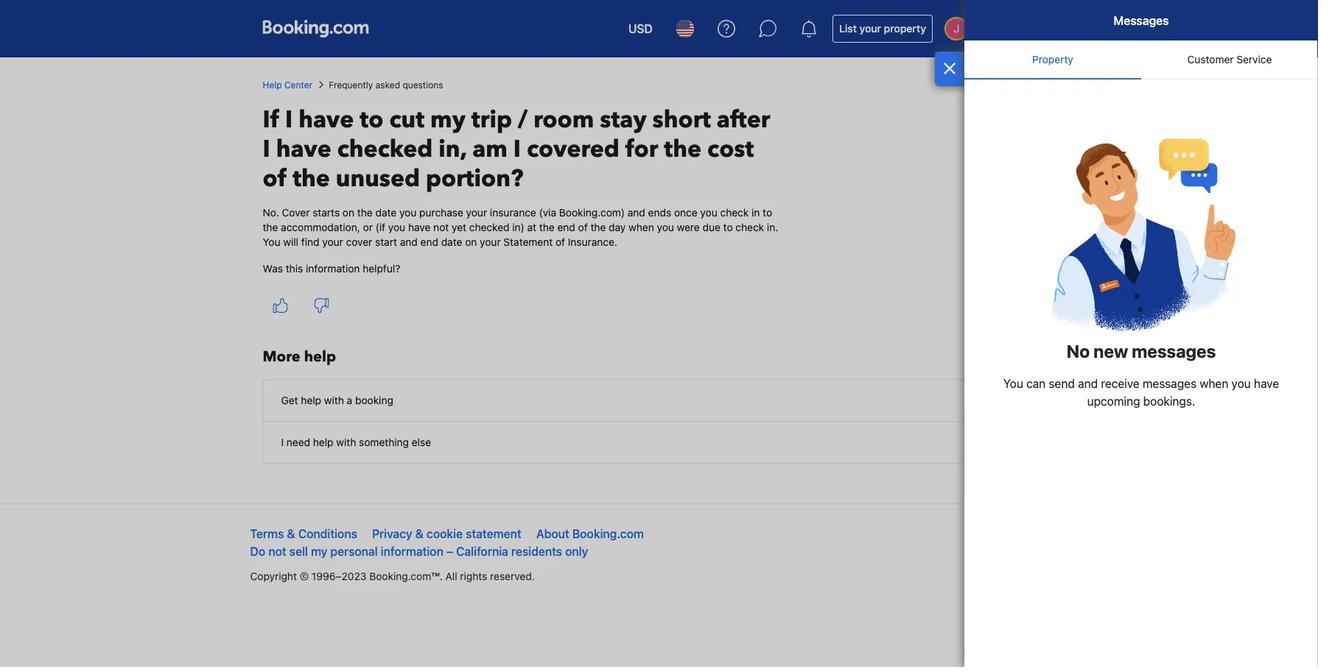 Task type: describe. For each thing, give the bounding box(es) containing it.
you down ends
[[657, 221, 674, 234]]

after
[[717, 104, 770, 136]]

1 vertical spatial check
[[736, 221, 764, 234]]

trip
[[471, 104, 512, 136]]

get
[[281, 395, 298, 407]]

2 horizontal spatial to
[[763, 207, 772, 219]]

not inside the no. cover starts on the date you purchase your insurance (via booking.com) and ends once you check in to the accommodation, or (if you have not yet checked in) at the end of the day when you were due to check in. you will find your cover start and end date on your statement of insurance.
[[433, 221, 449, 234]]

1
[[1029, 31, 1034, 41]]

cover
[[282, 207, 310, 219]]

help
[[263, 80, 282, 90]]

checked inside the no. cover starts on the date you purchase your insurance (via booking.com) and ends once you check in to the accommodation, or (if you have not yet checked in) at the end of the day when you were due to check in. you will find your cover start and end date on your statement of insurance.
[[469, 221, 510, 234]]

genius level 1 link
[[939, 9, 1061, 49]]

close image
[[943, 63, 956, 74]]

center
[[284, 80, 313, 90]]

conditions
[[298, 527, 357, 541]]

genius
[[974, 31, 1003, 41]]

terms & conditions link
[[250, 527, 357, 541]]

about
[[536, 527, 569, 541]]

yet
[[452, 221, 466, 234]]

more
[[263, 347, 300, 367]]

0 vertical spatial date
[[375, 207, 397, 219]]

day
[[609, 221, 626, 234]]

something
[[359, 437, 409, 449]]

will
[[283, 236, 298, 248]]

you up due
[[700, 207, 717, 219]]

help center button
[[263, 78, 313, 91]]

1 vertical spatial end
[[420, 236, 438, 248]]

for
[[625, 133, 658, 165]]

were
[[677, 221, 700, 234]]

in)
[[512, 221, 524, 234]]

–
[[446, 545, 453, 559]]

checked inside if i have to cut my trip / room stay short after i have checked in, am i covered for the cost of the unused portion?
[[337, 133, 433, 165]]

booking.com™.
[[369, 571, 443, 583]]

all
[[445, 571, 457, 583]]

1996–2023
[[312, 571, 367, 583]]

booking
[[355, 395, 393, 407]]

i right if
[[285, 104, 293, 136]]

have up cover
[[276, 133, 331, 165]]

(if
[[376, 221, 385, 234]]

copyright
[[250, 571, 297, 583]]

genius level 1
[[974, 31, 1034, 41]]

or
[[363, 221, 373, 234]]

©
[[300, 571, 309, 583]]

questions
[[403, 80, 443, 90]]

have inside the no. cover starts on the date you purchase your insurance (via booking.com) and ends once you check in to the accommodation, or (if you have not yet checked in) at the end of the day when you were due to check in. you will find your cover start and end date on your statement of insurance.
[[408, 221, 431, 234]]

1 vertical spatial on
[[465, 236, 477, 248]]

covered
[[527, 133, 620, 165]]

stay
[[600, 104, 647, 136]]

need
[[287, 437, 310, 449]]

privacy & cookie statement
[[372, 527, 521, 541]]

the right for
[[664, 133, 701, 165]]

you
[[263, 236, 280, 248]]

of inside if i have to cut my trip / room stay short after i have checked in, am i covered for the cost of the unused portion?
[[263, 163, 287, 195]]

frequently asked questions
[[329, 80, 443, 90]]

room
[[534, 104, 594, 136]]

i inside button
[[281, 437, 284, 449]]

helpful?
[[363, 263, 400, 275]]

only
[[565, 545, 588, 559]]

my for personal
[[311, 545, 327, 559]]

sell
[[289, 545, 308, 559]]

you right (if
[[388, 221, 405, 234]]

list your property link
[[833, 15, 933, 43]]

help for get
[[301, 395, 321, 407]]

get help with a booking button
[[263, 380, 1055, 422]]

find
[[301, 236, 319, 248]]

at
[[527, 221, 536, 234]]

to inside if i have to cut my trip / room stay short after i have checked in, am i covered for the cost of the unused portion?
[[360, 104, 383, 136]]

once
[[674, 207, 697, 219]]

ends
[[648, 207, 671, 219]]

residents
[[511, 545, 562, 559]]

if i have to cut my trip / room stay short after i have checked in, am i covered for the cost of the unused portion?
[[263, 104, 770, 195]]

no. cover starts on the date you purchase your insurance (via booking.com) and ends once you check in to the accommodation, or (if you have not yet checked in) at the end of the day when you were due to check in. you will find your cover start and end date on your statement of insurance.
[[263, 207, 778, 248]]

booking.com)
[[559, 207, 625, 219]]

short
[[652, 104, 711, 136]]

cookie
[[427, 527, 463, 541]]

level
[[1005, 31, 1027, 41]]

start
[[375, 236, 397, 248]]

with inside button
[[324, 395, 344, 407]]

1 vertical spatial and
[[400, 236, 418, 248]]

in.
[[767, 221, 778, 234]]

when
[[629, 221, 654, 234]]

california
[[456, 545, 508, 559]]

in,
[[439, 133, 467, 165]]

accommodation,
[[281, 221, 360, 234]]

about booking.com link
[[536, 527, 644, 541]]

privacy
[[372, 527, 412, 541]]

the up or
[[357, 207, 373, 219]]

starts
[[313, 207, 340, 219]]

2 horizontal spatial of
[[578, 221, 588, 234]]

am
[[472, 133, 508, 165]]

if
[[263, 104, 279, 136]]

list
[[839, 22, 857, 35]]



Task type: vqa. For each thing, say whether or not it's contained in the screenshot.
In,
yes



Task type: locate. For each thing, give the bounding box(es) containing it.
1 horizontal spatial my
[[430, 104, 466, 136]]

1 vertical spatial my
[[311, 545, 327, 559]]

0 horizontal spatial my
[[311, 545, 327, 559]]

the up starts
[[293, 163, 330, 195]]

do
[[250, 545, 265, 559]]

(via
[[539, 207, 556, 219]]

1 vertical spatial date
[[441, 236, 462, 248]]

2 vertical spatial help
[[313, 437, 333, 449]]

1 horizontal spatial of
[[556, 236, 565, 248]]

i right am
[[513, 133, 521, 165]]

2 vertical spatial of
[[556, 236, 565, 248]]

and
[[628, 207, 645, 219], [400, 236, 418, 248]]

&
[[287, 527, 295, 541], [415, 527, 424, 541]]

0 horizontal spatial of
[[263, 163, 287, 195]]

help for more
[[304, 347, 336, 367]]

due
[[703, 221, 721, 234]]

not inside about booking.com do not sell my personal information – california residents only
[[268, 545, 286, 559]]

1 vertical spatial help
[[301, 395, 321, 407]]

personal
[[330, 545, 378, 559]]

copyright © 1996–2023 booking.com™. all rights reserved.
[[250, 571, 535, 583]]

privacy & cookie statement link
[[372, 527, 521, 541]]

0 horizontal spatial end
[[420, 236, 438, 248]]

1 horizontal spatial to
[[723, 221, 733, 234]]

my for trip
[[430, 104, 466, 136]]

help right more
[[304, 347, 336, 367]]

help right the get
[[301, 395, 321, 407]]

checked
[[337, 133, 433, 165], [469, 221, 510, 234]]

end
[[557, 221, 575, 234], [420, 236, 438, 248]]

1 horizontal spatial and
[[628, 207, 645, 219]]

i need help with something else button
[[263, 422, 1055, 463]]

booking.com online hotel reservations image
[[263, 20, 369, 38]]

1 horizontal spatial end
[[557, 221, 575, 234]]

0 horizontal spatial &
[[287, 527, 295, 541]]

else
[[412, 437, 431, 449]]

& up sell
[[287, 527, 295, 541]]

statement
[[466, 527, 521, 541]]

0 vertical spatial end
[[557, 221, 575, 234]]

have down "frequently"
[[299, 104, 354, 136]]

the
[[664, 133, 701, 165], [293, 163, 330, 195], [357, 207, 373, 219], [263, 221, 278, 234], [539, 221, 555, 234], [591, 221, 606, 234]]

no.
[[263, 207, 279, 219]]

and right start
[[400, 236, 418, 248]]

0 vertical spatial to
[[360, 104, 383, 136]]

1 & from the left
[[287, 527, 295, 541]]

this
[[286, 263, 303, 275]]

was this information helpful?
[[263, 263, 400, 275]]

i left need
[[281, 437, 284, 449]]

property
[[884, 22, 926, 35]]

have down 'purchase'
[[408, 221, 431, 234]]

date up (if
[[375, 207, 397, 219]]

information up "booking.com™."
[[381, 545, 443, 559]]

the up insurance.
[[591, 221, 606, 234]]

check down in
[[736, 221, 764, 234]]

you left 'purchase'
[[399, 207, 417, 219]]

0 vertical spatial on
[[343, 207, 354, 219]]

0 vertical spatial of
[[263, 163, 287, 195]]

booking.com
[[572, 527, 644, 541]]

i need help with something else
[[281, 437, 431, 449]]

& for privacy
[[415, 527, 424, 541]]

to
[[360, 104, 383, 136], [763, 207, 772, 219], [723, 221, 733, 234]]

reserved.
[[490, 571, 535, 583]]

1 vertical spatial checked
[[469, 221, 510, 234]]

your down the accommodation,
[[322, 236, 343, 248]]

in
[[752, 207, 760, 219]]

help right need
[[313, 437, 333, 449]]

& up do not sell my personal information – california residents only link
[[415, 527, 424, 541]]

the down (via
[[539, 221, 555, 234]]

1 vertical spatial with
[[336, 437, 356, 449]]

0 vertical spatial check
[[720, 207, 749, 219]]

frequently
[[329, 80, 373, 90]]

not
[[433, 221, 449, 234], [268, 545, 286, 559]]

0 vertical spatial checked
[[337, 133, 433, 165]]

1 horizontal spatial checked
[[469, 221, 510, 234]]

to left cut
[[360, 104, 383, 136]]

2 vertical spatial to
[[723, 221, 733, 234]]

asked
[[376, 80, 400, 90]]

my
[[430, 104, 466, 136], [311, 545, 327, 559]]

to right due
[[723, 221, 733, 234]]

checked down frequently asked questions
[[337, 133, 433, 165]]

my down the conditions
[[311, 545, 327, 559]]

1 horizontal spatial date
[[441, 236, 462, 248]]

0 vertical spatial information
[[306, 263, 360, 275]]

on down the yet
[[465, 236, 477, 248]]

with left something
[[336, 437, 356, 449]]

get help with a booking
[[281, 395, 393, 407]]

0 horizontal spatial not
[[268, 545, 286, 559]]

and up when
[[628, 207, 645, 219]]

do not sell my personal information – california residents only link
[[250, 545, 588, 559]]

insurance
[[490, 207, 536, 219]]

0 vertical spatial and
[[628, 207, 645, 219]]

more help
[[263, 347, 336, 367]]

/
[[518, 104, 528, 136]]

0 horizontal spatial and
[[400, 236, 418, 248]]

purchase
[[419, 207, 463, 219]]

check left in
[[720, 207, 749, 219]]

on
[[343, 207, 354, 219], [465, 236, 477, 248]]

about booking.com do not sell my personal information – california residents only
[[250, 527, 644, 559]]

1 vertical spatial to
[[763, 207, 772, 219]]

1 vertical spatial information
[[381, 545, 443, 559]]

information inside about booking.com do not sell my personal information – california residents only
[[381, 545, 443, 559]]

1 vertical spatial of
[[578, 221, 588, 234]]

information
[[306, 263, 360, 275], [381, 545, 443, 559]]

1 vertical spatial not
[[268, 545, 286, 559]]

the down no.
[[263, 221, 278, 234]]

rights
[[460, 571, 487, 583]]

unused
[[336, 163, 420, 195]]

date
[[375, 207, 397, 219], [441, 236, 462, 248]]

cut
[[389, 104, 424, 136]]

of down booking.com)
[[578, 221, 588, 234]]

0 vertical spatial my
[[430, 104, 466, 136]]

on right starts
[[343, 207, 354, 219]]

portion?
[[426, 163, 523, 195]]

2 & from the left
[[415, 527, 424, 541]]

help inside button
[[313, 437, 333, 449]]

& for terms
[[287, 527, 295, 541]]

0 vertical spatial help
[[304, 347, 336, 367]]

information down find
[[306, 263, 360, 275]]

to right in
[[763, 207, 772, 219]]

my right cut
[[430, 104, 466, 136]]

0 horizontal spatial information
[[306, 263, 360, 275]]

1 horizontal spatial not
[[433, 221, 449, 234]]

with
[[324, 395, 344, 407], [336, 437, 356, 449]]

usd
[[628, 22, 653, 36]]

have
[[299, 104, 354, 136], [276, 133, 331, 165], [408, 221, 431, 234]]

not down 'purchase'
[[433, 221, 449, 234]]

0 horizontal spatial to
[[360, 104, 383, 136]]

end down booking.com)
[[557, 221, 575, 234]]

of
[[263, 163, 287, 195], [578, 221, 588, 234], [556, 236, 565, 248]]

of down (via
[[556, 236, 565, 248]]

with inside button
[[336, 437, 356, 449]]

1 horizontal spatial &
[[415, 527, 424, 541]]

0 vertical spatial not
[[433, 221, 449, 234]]

with left a
[[324, 395, 344, 407]]

your up the yet
[[466, 207, 487, 219]]

cost
[[707, 133, 754, 165]]

check
[[720, 207, 749, 219], [736, 221, 764, 234]]

help center
[[263, 80, 313, 90]]

your down the insurance
[[480, 236, 501, 248]]

you
[[399, 207, 417, 219], [700, 207, 717, 219], [388, 221, 405, 234], [657, 221, 674, 234]]

insurance.
[[568, 236, 617, 248]]

of up no.
[[263, 163, 287, 195]]

your
[[860, 22, 881, 35], [466, 207, 487, 219], [322, 236, 343, 248], [480, 236, 501, 248]]

help inside button
[[301, 395, 321, 407]]

your right "list" at the right
[[860, 22, 881, 35]]

checked down the insurance
[[469, 221, 510, 234]]

date down the yet
[[441, 236, 462, 248]]

a
[[347, 395, 352, 407]]

not right "do"
[[268, 545, 286, 559]]

1 horizontal spatial information
[[381, 545, 443, 559]]

my inside about booking.com do not sell my personal information – california residents only
[[311, 545, 327, 559]]

cover
[[346, 236, 372, 248]]

0 vertical spatial with
[[324, 395, 344, 407]]

terms & conditions
[[250, 527, 357, 541]]

usd button
[[620, 11, 662, 46]]

terms
[[250, 527, 284, 541]]

my inside if i have to cut my trip / room stay short after i have checked in, am i covered for the cost of the unused portion?
[[430, 104, 466, 136]]

help
[[304, 347, 336, 367], [301, 395, 321, 407], [313, 437, 333, 449]]

0 horizontal spatial on
[[343, 207, 354, 219]]

end down 'purchase'
[[420, 236, 438, 248]]

0 horizontal spatial date
[[375, 207, 397, 219]]

0 horizontal spatial checked
[[337, 133, 433, 165]]

1 horizontal spatial on
[[465, 236, 477, 248]]

i up no.
[[263, 133, 270, 165]]



